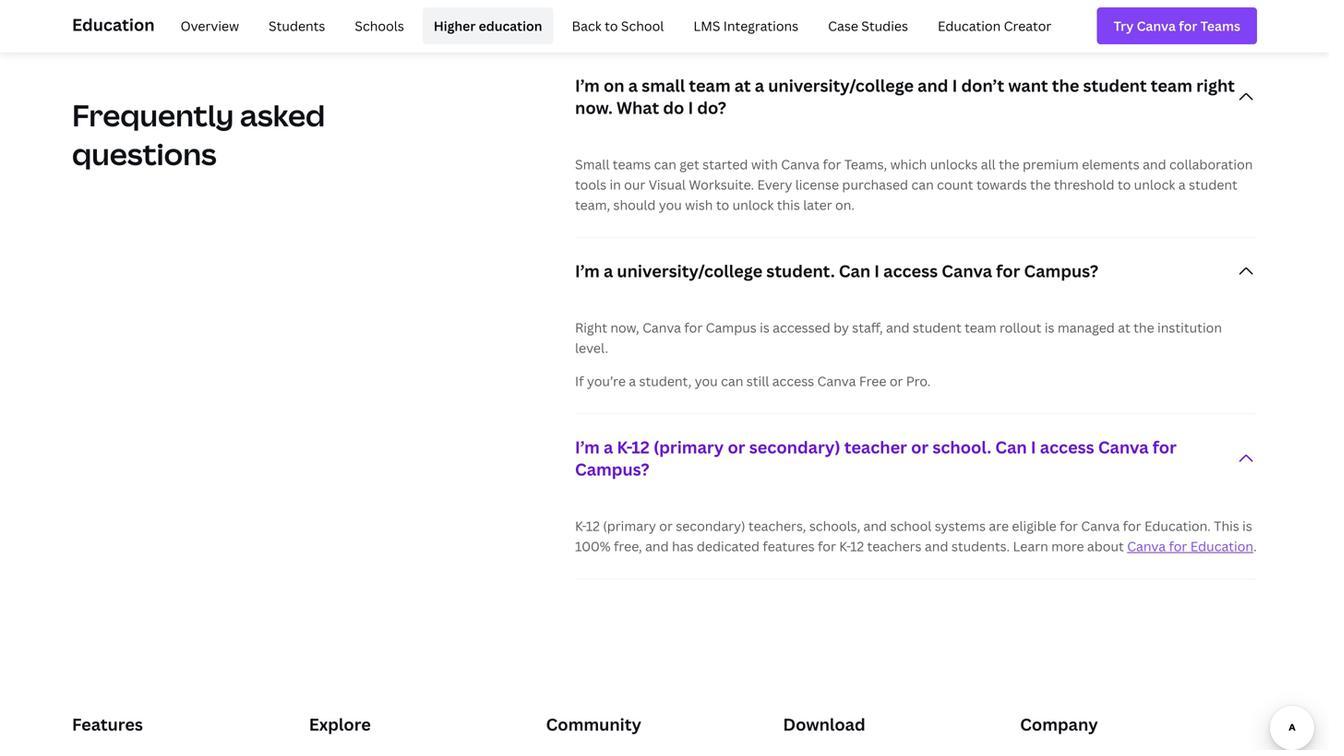 Task type: describe. For each thing, give the bounding box(es) containing it.
i'm for i'm a university/college student. can i access canva for campus?
[[575, 260, 600, 283]]

do?
[[698, 96, 727, 119]]

features
[[72, 714, 143, 736]]

download
[[784, 714, 866, 736]]

access inside i'm a k-12 (primary or secondary) teacher or school. can i access canva for campus?
[[1041, 436, 1095, 459]]

this
[[777, 196, 801, 214]]

higher
[[434, 17, 476, 35]]

k-12 (primary or secondary) teachers, schools, and school systems are eligible for canva for education. this is 100% free, and has dedicated features for k-12 teachers and students. learn more about
[[575, 518, 1253, 555]]

or left school.
[[912, 436, 929, 459]]

still
[[747, 373, 770, 390]]

i'm a k-12 (primary or secondary) teacher or school. can i access canva for campus? button
[[575, 415, 1258, 503]]

education
[[479, 17, 543, 35]]

should
[[614, 196, 656, 214]]

i left don't
[[953, 74, 958, 97]]

1 vertical spatial you
[[695, 373, 718, 390]]

the down premium
[[1031, 176, 1052, 193]]

for up about
[[1124, 518, 1142, 535]]

collaboration
[[1170, 156, 1254, 173]]

tools
[[575, 176, 607, 193]]

systems
[[935, 518, 986, 535]]

teachers
[[868, 538, 922, 555]]

is inside k-12 (primary or secondary) teachers, schools, and school systems are eligible for canva for education. this is 100% free, and has dedicated features for k-12 teachers and students. learn more about
[[1243, 518, 1253, 535]]

learn
[[1014, 538, 1049, 555]]

campus
[[706, 319, 757, 337]]

i'm a k-12 (primary or secondary) teacher or school. can i access canva for campus?
[[575, 436, 1178, 481]]

questions
[[72, 134, 217, 174]]

for inside dropdown button
[[997, 260, 1021, 283]]

every
[[758, 176, 793, 193]]

which
[[891, 156, 928, 173]]

our
[[625, 176, 646, 193]]

secondary) inside i'm a k-12 (primary or secondary) teacher or school. can i access canva for campus?
[[750, 436, 841, 459]]

1 vertical spatial unlock
[[733, 196, 774, 214]]

back
[[572, 17, 602, 35]]

2 horizontal spatial team
[[1152, 74, 1193, 97]]

100%
[[575, 538, 611, 555]]

student inside right now, canva for campus is accessed by staff, and student team rollout is managed at the institution level.
[[913, 319, 962, 337]]

students link
[[258, 7, 337, 44]]

right now, canva for campus is accessed by staff, and student team rollout is managed at the institution level.
[[575, 319, 1223, 357]]

schools
[[355, 17, 404, 35]]

worksuite.
[[689, 176, 755, 193]]

for inside i'm a k-12 (primary or secondary) teacher or school. can i access canva for campus?
[[1153, 436, 1178, 459]]

on.
[[836, 196, 855, 214]]

campus? inside i'm a k-12 (primary or secondary) teacher or school. can i access canva for campus?
[[575, 458, 650, 481]]

on
[[604, 74, 625, 97]]

students.
[[952, 538, 1011, 555]]

0 horizontal spatial k-
[[575, 518, 586, 535]]

education for education
[[72, 13, 155, 36]]

higher education link
[[423, 7, 554, 44]]

canva inside small teams can get started with canva for teams, which unlocks all the premium elements and collaboration tools in our visual worksuite. every license purchased can count towards the threshold to unlock a student team, should you wish to unlock this later on.
[[782, 156, 820, 173]]

0 vertical spatial unlock
[[1135, 176, 1176, 193]]

small teams can get started with canva for teams, which unlocks all the premium elements and collaboration tools in our visual worksuite. every license purchased can count towards the threshold to unlock a student team, should you wish to unlock this later on.
[[575, 156, 1254, 214]]

i'm a university/college student. can i access canva for campus? button
[[575, 238, 1258, 305]]

at inside right now, canva for campus is accessed by staff, and student team rollout is managed at the institution level.
[[1119, 319, 1131, 337]]

back to school
[[572, 17, 664, 35]]

schools link
[[344, 7, 415, 44]]

higher education
[[434, 17, 543, 35]]

right
[[1197, 74, 1236, 97]]

studies
[[862, 17, 909, 35]]

what
[[617, 96, 660, 119]]

student,
[[640, 373, 692, 390]]

case studies link
[[818, 7, 920, 44]]

and up teachers
[[864, 518, 888, 535]]

0 horizontal spatial is
[[760, 319, 770, 337]]

asked
[[240, 95, 325, 135]]

2 horizontal spatial to
[[1118, 176, 1132, 193]]

0 vertical spatial can
[[654, 156, 677, 173]]

0 horizontal spatial team
[[689, 74, 731, 97]]

by
[[834, 319, 850, 337]]

1 horizontal spatial is
[[1045, 319, 1055, 337]]

a right you're
[[629, 373, 636, 390]]

i'm for i'm a k-12 (primary or secondary) teacher or school. can i access canva for campus?
[[575, 436, 600, 459]]

started
[[703, 156, 749, 173]]

team,
[[575, 196, 611, 214]]

the inside right now, canva for campus is accessed by staff, and student team rollout is managed at the institution level.
[[1134, 319, 1155, 337]]

canva inside k-12 (primary or secondary) teachers, schools, and school systems are eligible for canva for education. this is 100% free, and has dedicated features for k-12 teachers and students. learn more about
[[1082, 518, 1121, 535]]

the right all on the right top of the page
[[999, 156, 1020, 173]]

for inside small teams can get started with canva for teams, which unlocks all the premium elements and collaboration tools in our visual worksuite. every license purchased can count towards the threshold to unlock a student team, should you wish to unlock this later on.
[[823, 156, 842, 173]]

now.
[[575, 96, 613, 119]]

access inside dropdown button
[[884, 260, 939, 283]]

k- inside i'm a k-12 (primary or secondary) teacher or school. can i access canva for campus?
[[617, 436, 632, 459]]

right
[[575, 319, 608, 337]]

community
[[546, 714, 642, 736]]

canva inside dropdown button
[[942, 260, 993, 283]]

canva for education .
[[1128, 538, 1258, 555]]

overview
[[181, 17, 239, 35]]

lms integrations link
[[683, 7, 810, 44]]

you're
[[587, 373, 626, 390]]

1 vertical spatial 12
[[586, 518, 600, 535]]

2 vertical spatial can
[[721, 373, 744, 390]]

12 inside i'm a k-12 (primary or secondary) teacher or school. can i access canva for campus?
[[632, 436, 650, 459]]

a right on
[[629, 74, 638, 97]]

campus? inside dropdown button
[[1025, 260, 1099, 283]]

eligible
[[1013, 518, 1057, 535]]

1 horizontal spatial to
[[717, 196, 730, 214]]

school.
[[933, 436, 992, 459]]

teams
[[613, 156, 651, 173]]

creator
[[1005, 17, 1052, 35]]

do
[[663, 96, 685, 119]]

for down schools,
[[818, 538, 837, 555]]

has
[[672, 538, 694, 555]]

school
[[891, 518, 932, 535]]

1 vertical spatial access
[[773, 373, 815, 390]]

i'm on a small team at a university/college and i don't want the student team right now. what do i do? button
[[575, 53, 1258, 141]]

small
[[642, 74, 686, 97]]

unlocks
[[931, 156, 978, 173]]

all
[[982, 156, 996, 173]]

institution
[[1158, 319, 1223, 337]]

if
[[575, 373, 584, 390]]

overview link
[[170, 7, 250, 44]]

integrations
[[724, 17, 799, 35]]

this
[[1215, 518, 1240, 535]]

rollout
[[1000, 319, 1042, 337]]

university/college inside i'm on a small team at a university/college and i don't want the student team right now. what do i do?
[[769, 74, 914, 97]]



Task type: locate. For each thing, give the bounding box(es) containing it.
2 vertical spatial k-
[[840, 538, 851, 555]]

or down if you're a student, you can still access canva free or pro.
[[728, 436, 746, 459]]

unlock
[[1135, 176, 1176, 193], [733, 196, 774, 214]]

student.
[[767, 260, 836, 283]]

.
[[1254, 538, 1258, 555]]

can right school.
[[996, 436, 1028, 459]]

student
[[1084, 74, 1148, 97], [1190, 176, 1238, 193], [913, 319, 962, 337]]

access right still
[[773, 373, 815, 390]]

and inside right now, canva for campus is accessed by staff, and student team rollout is managed at the institution level.
[[887, 319, 910, 337]]

0 horizontal spatial university/college
[[617, 260, 763, 283]]

can right student.
[[839, 260, 871, 283]]

the inside i'm on a small team at a university/college and i don't want the student team right now. what do i do?
[[1053, 74, 1080, 97]]

i'm down if
[[575, 436, 600, 459]]

unlock down the every
[[733, 196, 774, 214]]

2 vertical spatial student
[[913, 319, 962, 337]]

student down "collaboration"
[[1190, 176, 1238, 193]]

canva inside i'm a k-12 (primary or secondary) teacher or school. can i access canva for campus?
[[1099, 436, 1150, 459]]

2 horizontal spatial k-
[[840, 538, 851, 555]]

education creator
[[938, 17, 1052, 35]]

menu bar inside "education" element
[[162, 7, 1063, 44]]

1 vertical spatial at
[[1119, 319, 1131, 337]]

are
[[990, 518, 1010, 535]]

free
[[860, 373, 887, 390]]

visual
[[649, 176, 686, 193]]

you
[[659, 196, 682, 214], [695, 373, 718, 390]]

and left don't
[[918, 74, 949, 97]]

2 i'm from the top
[[575, 260, 600, 283]]

university/college down case
[[769, 74, 914, 97]]

campus? up the managed
[[1025, 260, 1099, 283]]

2 vertical spatial 12
[[851, 538, 865, 555]]

i'm on a small team at a university/college and i don't want the student team right now. what do i do?
[[575, 74, 1236, 119]]

is right 'this'
[[1243, 518, 1253, 535]]

education
[[72, 13, 155, 36], [938, 17, 1001, 35], [1191, 538, 1254, 555]]

1 horizontal spatial campus?
[[1025, 260, 1099, 283]]

can inside i'm a university/college student. can i access canva for campus? dropdown button
[[839, 260, 871, 283]]

0 horizontal spatial secondary)
[[676, 518, 746, 535]]

1 horizontal spatial secondary)
[[750, 436, 841, 459]]

frequently
[[72, 95, 234, 135]]

to
[[605, 17, 618, 35], [1118, 176, 1132, 193], [717, 196, 730, 214]]

the
[[1053, 74, 1080, 97], [999, 156, 1020, 173], [1031, 176, 1052, 193], [1134, 319, 1155, 337]]

if you're a student, you can still access canva free or pro.
[[575, 373, 931, 390]]

team
[[689, 74, 731, 97], [1152, 74, 1193, 97], [965, 319, 997, 337]]

i inside i'm a university/college student. can i access canva for campus? dropdown button
[[875, 260, 880, 283]]

i'm inside i'm on a small team at a university/college and i don't want the student team right now. what do i do?
[[575, 74, 600, 97]]

2 horizontal spatial is
[[1243, 518, 1253, 535]]

at inside i'm on a small team at a university/college and i don't want the student team right now. what do i do?
[[735, 74, 751, 97]]

i'm
[[575, 74, 600, 97], [575, 260, 600, 283], [575, 436, 600, 459]]

canva inside right now, canva for campus is accessed by staff, and student team rollout is managed at the institution level.
[[643, 319, 682, 337]]

free,
[[614, 538, 643, 555]]

1 horizontal spatial can
[[721, 373, 744, 390]]

for up more
[[1060, 518, 1079, 535]]

i right do
[[689, 96, 694, 119]]

a down you're
[[604, 436, 614, 459]]

team left right
[[1152, 74, 1193, 97]]

student up elements
[[1084, 74, 1148, 97]]

or inside k-12 (primary or secondary) teachers, schools, and school systems are eligible for canva for education. this is 100% free, and has dedicated features for k-12 teachers and students. learn more about
[[660, 518, 673, 535]]

is right 'campus'
[[760, 319, 770, 337]]

12
[[632, 436, 650, 459], [586, 518, 600, 535], [851, 538, 865, 555]]

and left has
[[646, 538, 669, 555]]

1 horizontal spatial you
[[695, 373, 718, 390]]

1 vertical spatial k-
[[575, 518, 586, 535]]

at
[[735, 74, 751, 97], [1119, 319, 1131, 337]]

is right rollout
[[1045, 319, 1055, 337]]

(primary inside i'm a k-12 (primary or secondary) teacher or school. can i access canva for campus?
[[654, 436, 724, 459]]

secondary) inside k-12 (primary or secondary) teachers, schools, and school systems are eligible for canva for education. this is 100% free, and has dedicated features for k-12 teachers and students. learn more about
[[676, 518, 746, 535]]

towards
[[977, 176, 1028, 193]]

is
[[760, 319, 770, 337], [1045, 319, 1055, 337], [1243, 518, 1253, 535]]

0 vertical spatial campus?
[[1025, 260, 1099, 283]]

1 vertical spatial secondary)
[[676, 518, 746, 535]]

1 horizontal spatial university/college
[[769, 74, 914, 97]]

1 horizontal spatial team
[[965, 319, 997, 337]]

want
[[1009, 74, 1049, 97]]

you inside small teams can get started with canva for teams, which unlocks all the premium elements and collaboration tools in our visual worksuite. every license purchased can count towards the threshold to unlock a student team, should you wish to unlock this later on.
[[659, 196, 682, 214]]

menu bar containing overview
[[162, 7, 1063, 44]]

i'm a university/college student. can i access canva for campus?
[[575, 260, 1099, 283]]

for left 'campus'
[[685, 319, 703, 337]]

with
[[752, 156, 778, 173]]

12 up 100%
[[586, 518, 600, 535]]

i'm up right
[[575, 260, 600, 283]]

can down which
[[912, 176, 934, 193]]

access up right now, canva for campus is accessed by staff, and student team rollout is managed at the institution level.
[[884, 260, 939, 283]]

and
[[918, 74, 949, 97], [1143, 156, 1167, 173], [887, 319, 910, 337], [864, 518, 888, 535], [646, 538, 669, 555], [925, 538, 949, 555]]

and right elements
[[1143, 156, 1167, 173]]

1 horizontal spatial unlock
[[1135, 176, 1176, 193]]

team right do
[[689, 74, 731, 97]]

unlock down elements
[[1135, 176, 1176, 193]]

k- down you're
[[617, 436, 632, 459]]

0 horizontal spatial student
[[913, 319, 962, 337]]

0 horizontal spatial campus?
[[575, 458, 650, 481]]

in
[[610, 176, 621, 193]]

level.
[[575, 339, 609, 357]]

for up education.
[[1153, 436, 1178, 459]]

at right do?
[[735, 74, 751, 97]]

school
[[621, 17, 664, 35]]

0 horizontal spatial to
[[605, 17, 618, 35]]

i'm left on
[[575, 74, 600, 97]]

(primary inside k-12 (primary or secondary) teachers, schools, and school systems are eligible for canva for education. this is 100% free, and has dedicated features for k-12 teachers and students. learn more about
[[603, 518, 657, 535]]

explore
[[309, 714, 371, 736]]

threshold
[[1055, 176, 1115, 193]]

to down elements
[[1118, 176, 1132, 193]]

canva for education link
[[1128, 538, 1254, 555]]

pro.
[[907, 373, 931, 390]]

k- down schools,
[[840, 538, 851, 555]]

1 horizontal spatial 12
[[632, 436, 650, 459]]

1 vertical spatial campus?
[[575, 458, 650, 481]]

the left the institution
[[1134, 319, 1155, 337]]

2 horizontal spatial access
[[1041, 436, 1095, 459]]

1 i'm from the top
[[575, 74, 600, 97]]

lms
[[694, 17, 721, 35]]

a
[[629, 74, 638, 97], [755, 74, 765, 97], [1179, 176, 1186, 193], [604, 260, 614, 283], [629, 373, 636, 390], [604, 436, 614, 459]]

0 horizontal spatial education
[[72, 13, 155, 36]]

0 vertical spatial secondary)
[[750, 436, 841, 459]]

dedicated
[[697, 538, 760, 555]]

education creator link
[[927, 7, 1063, 44]]

student up pro.
[[913, 319, 962, 337]]

and inside i'm on a small team at a university/college and i don't want the student team right now. what do i do?
[[918, 74, 949, 97]]

at right the managed
[[1119, 319, 1131, 337]]

a up now,
[[604, 260, 614, 283]]

access up eligible
[[1041, 436, 1095, 459]]

3 i'm from the top
[[575, 436, 600, 459]]

1 vertical spatial can
[[996, 436, 1028, 459]]

1 horizontal spatial student
[[1084, 74, 1148, 97]]

1 horizontal spatial at
[[1119, 319, 1131, 337]]

2 horizontal spatial can
[[912, 176, 934, 193]]

can
[[839, 260, 871, 283], [996, 436, 1028, 459]]

accessed
[[773, 319, 831, 337]]

2 vertical spatial i'm
[[575, 436, 600, 459]]

can inside i'm a k-12 (primary or secondary) teacher or school. can i access canva for campus?
[[996, 436, 1028, 459]]

0 horizontal spatial 12
[[586, 518, 600, 535]]

to inside back to school link
[[605, 17, 618, 35]]

don't
[[962, 74, 1005, 97]]

canva
[[782, 156, 820, 173], [942, 260, 993, 283], [643, 319, 682, 337], [818, 373, 857, 390], [1099, 436, 1150, 459], [1082, 518, 1121, 535], [1128, 538, 1167, 555]]

to right back
[[605, 17, 618, 35]]

more
[[1052, 538, 1085, 555]]

1 vertical spatial can
[[912, 176, 934, 193]]

0 vertical spatial 12
[[632, 436, 650, 459]]

student inside small teams can get started with canva for teams, which unlocks all the premium elements and collaboration tools in our visual worksuite. every license purchased can count towards the threshold to unlock a student team, should you wish to unlock this later on.
[[1190, 176, 1238, 193]]

can left still
[[721, 373, 744, 390]]

0 vertical spatial can
[[839, 260, 871, 283]]

k- up 100%
[[575, 518, 586, 535]]

teams,
[[845, 156, 888, 173]]

1 horizontal spatial can
[[996, 436, 1028, 459]]

0 horizontal spatial unlock
[[733, 196, 774, 214]]

and down systems
[[925, 538, 949, 555]]

later
[[804, 196, 833, 214]]

frequently asked questions
[[72, 95, 325, 174]]

university/college
[[769, 74, 914, 97], [617, 260, 763, 283]]

0 vertical spatial university/college
[[769, 74, 914, 97]]

0 vertical spatial to
[[605, 17, 618, 35]]

0 horizontal spatial access
[[773, 373, 815, 390]]

can
[[654, 156, 677, 173], [912, 176, 934, 193], [721, 373, 744, 390]]

for inside right now, canva for campus is accessed by staff, and student team rollout is managed at the institution level.
[[685, 319, 703, 337]]

education inside education creator "link"
[[938, 17, 1001, 35]]

2 horizontal spatial education
[[1191, 538, 1254, 555]]

2 vertical spatial access
[[1041, 436, 1095, 459]]

teachers,
[[749, 518, 807, 535]]

team inside right now, canva for campus is accessed by staff, and student team rollout is managed at the institution level.
[[965, 319, 997, 337]]

i right school.
[[1032, 436, 1037, 459]]

student inside i'm on a small team at a university/college and i don't want the student team right now. what do i do?
[[1084, 74, 1148, 97]]

get
[[680, 156, 700, 173]]

you right student,
[[695, 373, 718, 390]]

i
[[953, 74, 958, 97], [689, 96, 694, 119], [875, 260, 880, 283], [1032, 436, 1037, 459]]

1 horizontal spatial k-
[[617, 436, 632, 459]]

0 horizontal spatial at
[[735, 74, 751, 97]]

secondary) up dedicated in the right bottom of the page
[[676, 518, 746, 535]]

0 vertical spatial (primary
[[654, 436, 724, 459]]

2 horizontal spatial 12
[[851, 538, 865, 555]]

a inside i'm a university/college student. can i access canva for campus? dropdown button
[[604, 260, 614, 283]]

education for education creator
[[938, 17, 1001, 35]]

2 vertical spatial to
[[717, 196, 730, 214]]

university/college down wish at the right top
[[617, 260, 763, 283]]

elements
[[1083, 156, 1140, 173]]

for down education.
[[1170, 538, 1188, 555]]

to down worksuite.
[[717, 196, 730, 214]]

1 vertical spatial student
[[1190, 176, 1238, 193]]

1 vertical spatial (primary
[[603, 518, 657, 535]]

for up rollout
[[997, 260, 1021, 283]]

0 vertical spatial k-
[[617, 436, 632, 459]]

a right do?
[[755, 74, 765, 97]]

1 vertical spatial university/college
[[617, 260, 763, 283]]

a inside small teams can get started with canva for teams, which unlocks all the premium elements and collaboration tools in our visual worksuite. every license purchased can count towards the threshold to unlock a student team, should you wish to unlock this later on.
[[1179, 176, 1186, 193]]

0 horizontal spatial can
[[654, 156, 677, 173]]

0 horizontal spatial you
[[659, 196, 682, 214]]

premium
[[1023, 156, 1080, 173]]

education.
[[1145, 518, 1212, 535]]

or left pro.
[[890, 373, 904, 390]]

0 vertical spatial access
[[884, 260, 939, 283]]

i up staff,
[[875, 260, 880, 283]]

0 vertical spatial you
[[659, 196, 682, 214]]

a inside i'm a k-12 (primary or secondary) teacher or school. can i access canva for campus?
[[604, 436, 614, 459]]

(primary down student,
[[654, 436, 724, 459]]

i'm for i'm on a small team at a university/college and i don't want the student team right now. what do i do?
[[575, 74, 600, 97]]

students
[[269, 17, 325, 35]]

i inside i'm a k-12 (primary or secondary) teacher or school. can i access canva for campus?
[[1032, 436, 1037, 459]]

and inside small teams can get started with canva for teams, which unlocks all the premium elements and collaboration tools in our visual worksuite. every license purchased can count towards the threshold to unlock a student team, should you wish to unlock this later on.
[[1143, 156, 1167, 173]]

the right want
[[1053, 74, 1080, 97]]

1 vertical spatial i'm
[[575, 260, 600, 283]]

count
[[938, 176, 974, 193]]

0 vertical spatial i'm
[[575, 74, 600, 97]]

team left rollout
[[965, 319, 997, 337]]

i'm inside i'm a k-12 (primary or secondary) teacher or school. can i access canva for campus?
[[575, 436, 600, 459]]

purchased
[[843, 176, 909, 193]]

12 down schools,
[[851, 538, 865, 555]]

menu bar
[[162, 7, 1063, 44]]

a down "collaboration"
[[1179, 176, 1186, 193]]

for up license
[[823, 156, 842, 173]]

secondary) down still
[[750, 436, 841, 459]]

(primary up free,
[[603, 518, 657, 535]]

campus? up free,
[[575, 458, 650, 481]]

education element
[[72, 0, 1258, 52]]

back to school link
[[561, 7, 675, 44]]

12 down student,
[[632, 436, 650, 459]]

staff,
[[853, 319, 884, 337]]

now,
[[611, 319, 640, 337]]

1 horizontal spatial education
[[938, 17, 1001, 35]]

and right staff,
[[887, 319, 910, 337]]

0 horizontal spatial can
[[839, 260, 871, 283]]

0 vertical spatial at
[[735, 74, 751, 97]]

or up has
[[660, 518, 673, 535]]

case
[[829, 17, 859, 35]]

2 horizontal spatial student
[[1190, 176, 1238, 193]]

can up visual on the top of page
[[654, 156, 677, 173]]

1 vertical spatial to
[[1118, 176, 1132, 193]]

you down visual on the top of page
[[659, 196, 682, 214]]

1 horizontal spatial access
[[884, 260, 939, 283]]

teacher
[[845, 436, 908, 459]]

0 vertical spatial student
[[1084, 74, 1148, 97]]

schools,
[[810, 518, 861, 535]]



Task type: vqa. For each thing, say whether or not it's contained in the screenshot.
'I' within the I'm a K-12 (primary or secondary) teacher or school. Can I access Canva for Campus?
yes



